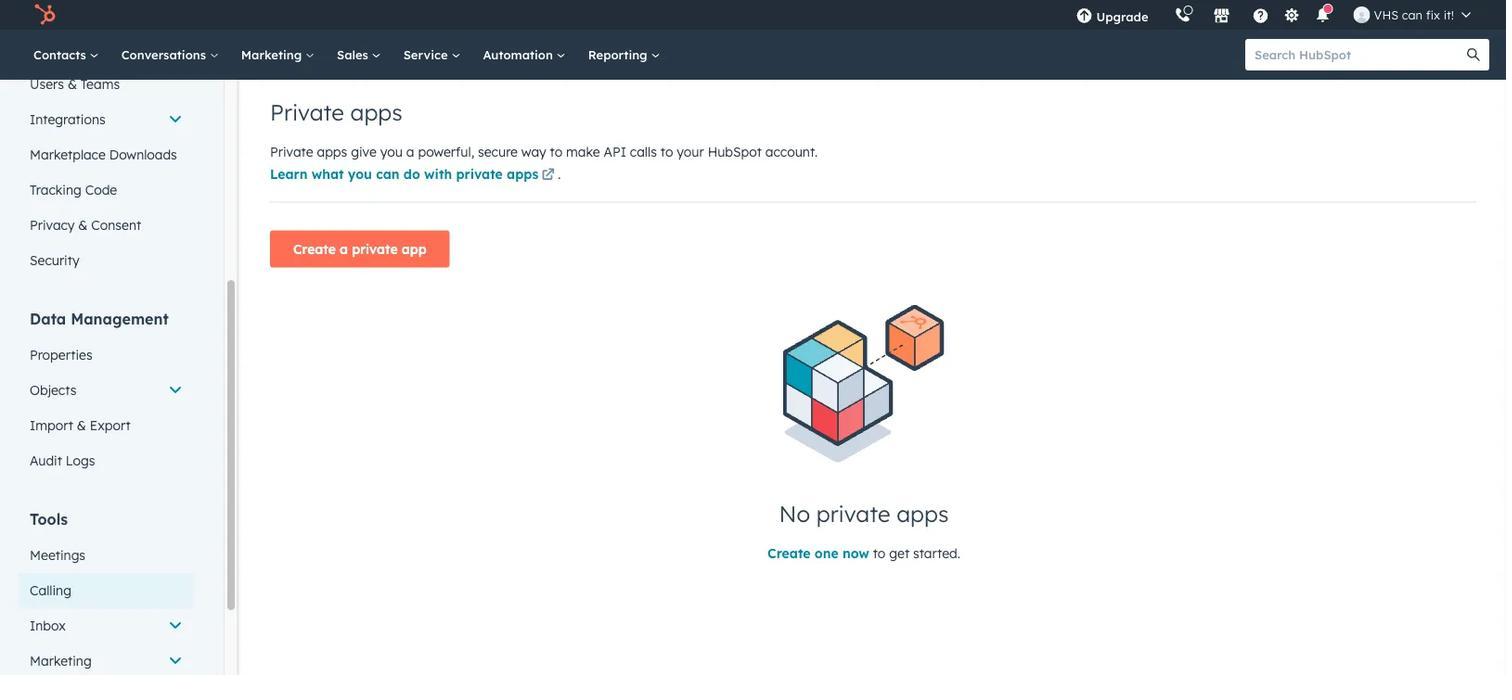 Task type: vqa. For each thing, say whether or not it's contained in the screenshot.
left to
yes



Task type: locate. For each thing, give the bounding box(es) containing it.
1 vertical spatial a
[[340, 241, 348, 257]]

1 vertical spatial can
[[376, 166, 400, 182]]

1 vertical spatial create
[[768, 546, 811, 562]]

make
[[566, 144, 600, 160]]

to left get
[[873, 546, 886, 562]]

0 vertical spatial a
[[406, 144, 414, 160]]

can left fix
[[1402, 7, 1423, 22]]

private up now
[[816, 500, 891, 528]]

create one now button
[[768, 543, 869, 565]]

security
[[30, 252, 79, 269]]

conversations link
[[110, 30, 230, 80]]

sales link
[[326, 30, 392, 80]]

create inside no private apps alert
[[768, 546, 811, 562]]

apps inside alert
[[897, 500, 949, 528]]

0 horizontal spatial you
[[348, 166, 372, 182]]

import & export
[[30, 418, 130, 434]]

users & teams link
[[19, 67, 194, 102]]

secure
[[478, 144, 518, 160]]

0 vertical spatial &
[[68, 76, 77, 92]]

link opens in a new window image
[[542, 165, 555, 187], [542, 169, 555, 182]]

0 horizontal spatial create
[[293, 241, 336, 257]]

& right users
[[68, 76, 77, 92]]

private for private apps
[[270, 98, 344, 126]]

2 horizontal spatial private
[[816, 500, 891, 528]]

0 horizontal spatial private
[[352, 241, 398, 257]]

downloads
[[109, 147, 177, 163]]

create a private app
[[293, 241, 427, 257]]

2 link opens in a new window image from the top
[[542, 169, 555, 182]]

you up learn what you can do with private apps
[[380, 144, 403, 160]]

import & export link
[[19, 408, 194, 444]]

2 vertical spatial private
[[816, 500, 891, 528]]

a up do
[[406, 144, 414, 160]]

marketplace
[[30, 147, 106, 163]]

to right calls
[[661, 144, 673, 160]]

integrations
[[30, 111, 106, 128]]

private inside the create a private app button
[[352, 241, 398, 257]]

marketplace downloads link
[[19, 137, 194, 173]]

private up 'learn'
[[270, 144, 313, 160]]

menu item
[[1162, 0, 1165, 30]]

0 horizontal spatial to
[[550, 144, 563, 160]]

1 vertical spatial private
[[352, 241, 398, 257]]

1 private from the top
[[270, 98, 344, 126]]

objects button
[[19, 373, 194, 408]]

& right privacy
[[78, 217, 88, 233]]

2 private from the top
[[270, 144, 313, 160]]

create one now to get started.
[[768, 546, 961, 562]]

private down secure
[[456, 166, 503, 182]]

1 horizontal spatial can
[[1402, 7, 1423, 22]]

apps
[[350, 98, 403, 126], [317, 144, 347, 160], [507, 166, 539, 182], [897, 500, 949, 528]]

no private apps alert
[[270, 305, 1458, 565]]

marketing left 'sales'
[[241, 47, 305, 62]]

create a private app button
[[270, 231, 450, 268]]

0 vertical spatial private
[[456, 166, 503, 182]]

create for create a private app
[[293, 241, 336, 257]]

help image
[[1253, 8, 1269, 25]]

marketing down inbox
[[30, 653, 92, 670]]

private
[[270, 98, 344, 126], [270, 144, 313, 160]]

do
[[404, 166, 420, 182]]

marketplaces image
[[1214, 8, 1230, 25]]

0 vertical spatial you
[[380, 144, 403, 160]]

calling icon button
[[1167, 3, 1199, 27]]

private inside no private apps alert
[[816, 500, 891, 528]]

teams
[[81, 76, 120, 92]]

account.
[[766, 144, 818, 160]]

& for teams
[[68, 76, 77, 92]]

create left the one
[[768, 546, 811, 562]]

hubspot image
[[33, 4, 56, 26]]

conversations
[[121, 47, 210, 62]]

import
[[30, 418, 73, 434]]

to
[[550, 144, 563, 160], [661, 144, 673, 160], [873, 546, 886, 562]]

marketplace downloads
[[30, 147, 177, 163]]

private
[[456, 166, 503, 182], [352, 241, 398, 257], [816, 500, 891, 528]]

marketing
[[241, 47, 305, 62], [30, 653, 92, 670]]

Search HubSpot search field
[[1246, 39, 1473, 71]]

0 vertical spatial can
[[1402, 7, 1423, 22]]

hubspot
[[708, 144, 762, 160]]

0 horizontal spatial marketing
[[30, 653, 92, 670]]

&
[[68, 76, 77, 92], [78, 217, 88, 233], [77, 418, 86, 434]]

a
[[406, 144, 414, 160], [340, 241, 348, 257]]

1 horizontal spatial marketing
[[241, 47, 305, 62]]

upgrade image
[[1076, 8, 1093, 25]]

1 vertical spatial private
[[270, 144, 313, 160]]

0 horizontal spatial a
[[340, 241, 348, 257]]

1 horizontal spatial create
[[768, 546, 811, 562]]

create inside button
[[293, 241, 336, 257]]

to right way at the left of page
[[550, 144, 563, 160]]

data management element
[[19, 309, 194, 479]]

0 vertical spatial private
[[270, 98, 344, 126]]

2 horizontal spatial to
[[873, 546, 886, 562]]

1 horizontal spatial private
[[456, 166, 503, 182]]

private apps give you a powerful, secure way to make api calls to your hubspot account.
[[270, 144, 818, 160]]

data management
[[30, 310, 169, 329]]

help button
[[1245, 0, 1277, 30]]

export
[[90, 418, 130, 434]]

1 vertical spatial you
[[348, 166, 372, 182]]

create down 'what'
[[293, 241, 336, 257]]

service
[[403, 47, 451, 62]]

0 vertical spatial create
[[293, 241, 336, 257]]

reporting link
[[577, 30, 671, 80]]

private down marketing link
[[270, 98, 344, 126]]

& inside data management element
[[77, 418, 86, 434]]

0 vertical spatial marketing
[[241, 47, 305, 62]]

2 vertical spatial &
[[77, 418, 86, 434]]

inbox button
[[19, 609, 194, 644]]

apps up started.
[[897, 500, 949, 528]]

contacts
[[33, 47, 90, 62]]

you
[[380, 144, 403, 160], [348, 166, 372, 182]]

a left app
[[340, 241, 348, 257]]

sales
[[337, 47, 372, 62]]

privacy
[[30, 217, 75, 233]]

1 vertical spatial marketing
[[30, 653, 92, 670]]

integrations button
[[19, 102, 194, 137]]

menu
[[1063, 0, 1484, 30]]

can
[[1402, 7, 1423, 22], [376, 166, 400, 182]]

0 horizontal spatial can
[[376, 166, 400, 182]]

learn
[[270, 166, 308, 182]]

private left app
[[352, 241, 398, 257]]

you down give
[[348, 166, 372, 182]]

link opens in a new window image inside learn what you can do with private apps link
[[542, 169, 555, 182]]

create
[[293, 241, 336, 257], [768, 546, 811, 562]]

service link
[[392, 30, 472, 80]]

1 vertical spatial &
[[78, 217, 88, 233]]

can left do
[[376, 166, 400, 182]]

calling
[[30, 583, 71, 599]]

no private apps
[[779, 500, 949, 528]]

1 link opens in a new window image from the top
[[542, 165, 555, 187]]

& left export
[[77, 418, 86, 434]]

data
[[30, 310, 66, 329]]



Task type: describe. For each thing, give the bounding box(es) containing it.
a inside button
[[340, 241, 348, 257]]

to inside no private apps alert
[[873, 546, 886, 562]]

calls
[[630, 144, 657, 160]]

1 horizontal spatial to
[[661, 144, 673, 160]]

it!
[[1444, 7, 1454, 22]]

vhs can fix it! button
[[1343, 0, 1482, 30]]

apps up 'what'
[[317, 144, 347, 160]]

upgrade
[[1097, 9, 1149, 24]]

can inside popup button
[[1402, 7, 1423, 22]]

tracking
[[30, 182, 81, 198]]

what
[[312, 166, 344, 182]]

fix
[[1426, 7, 1440, 22]]

app
[[402, 241, 427, 257]]

create for create one now to get started.
[[768, 546, 811, 562]]

settings link
[[1280, 5, 1304, 25]]

with
[[424, 166, 452, 182]]

search image
[[1467, 48, 1480, 61]]

audit logs
[[30, 453, 95, 469]]

consent
[[91, 217, 141, 233]]

reporting
[[588, 47, 651, 62]]

automation link
[[472, 30, 577, 80]]

one
[[815, 546, 839, 562]]

notifications button
[[1307, 0, 1339, 30]]

tracking code
[[30, 182, 117, 198]]

audit logs link
[[19, 444, 194, 479]]

terry turtle image
[[1354, 6, 1370, 23]]

objects
[[30, 382, 76, 399]]

management
[[71, 310, 169, 329]]

started.
[[913, 546, 961, 562]]

automation
[[483, 47, 557, 62]]

settings image
[[1284, 8, 1300, 25]]

apps up give
[[350, 98, 403, 126]]

vhs
[[1374, 7, 1399, 22]]

tools
[[30, 510, 68, 529]]

calling icon image
[[1175, 7, 1191, 24]]

calling link
[[19, 574, 194, 609]]

powerful,
[[418, 144, 474, 160]]

apps down way at the left of page
[[507, 166, 539, 182]]

no
[[779, 500, 810, 528]]

vhs can fix it!
[[1374, 7, 1454, 22]]

hubspot link
[[22, 4, 70, 26]]

marketing inside button
[[30, 653, 92, 670]]

logs
[[66, 453, 95, 469]]

private for private apps give you a powerful, secure way to make api calls to your hubspot account.
[[270, 144, 313, 160]]

get
[[889, 546, 910, 562]]

now
[[843, 546, 869, 562]]

marketing button
[[19, 644, 194, 676]]

give
[[351, 144, 377, 160]]

learn what you can do with private apps
[[270, 166, 539, 182]]

menu containing vhs can fix it!
[[1063, 0, 1484, 30]]

notifications image
[[1315, 8, 1331, 25]]

meetings
[[30, 548, 85, 564]]

& for consent
[[78, 217, 88, 233]]

api
[[604, 144, 626, 160]]

security link
[[19, 243, 194, 278]]

search button
[[1458, 39, 1490, 71]]

properties
[[30, 347, 92, 363]]

inbox
[[30, 618, 66, 634]]

learn what you can do with private apps link
[[270, 165, 558, 187]]

users
[[30, 76, 64, 92]]

properties link
[[19, 338, 194, 373]]

private inside learn what you can do with private apps link
[[456, 166, 503, 182]]

tools element
[[19, 510, 194, 676]]

marketplaces button
[[1202, 0, 1241, 30]]

1 horizontal spatial a
[[406, 144, 414, 160]]

private apps
[[270, 98, 403, 126]]

meetings link
[[19, 538, 194, 574]]

1 horizontal spatial you
[[380, 144, 403, 160]]

privacy & consent
[[30, 217, 141, 233]]

privacy & consent link
[[19, 208, 194, 243]]

code
[[85, 182, 117, 198]]

your
[[677, 144, 704, 160]]

users & teams
[[30, 76, 120, 92]]

contacts link
[[22, 30, 110, 80]]

& for export
[[77, 418, 86, 434]]

tracking code link
[[19, 173, 194, 208]]

.
[[558, 166, 561, 182]]

audit
[[30, 453, 62, 469]]

marketing link
[[230, 30, 326, 80]]

way
[[521, 144, 546, 160]]



